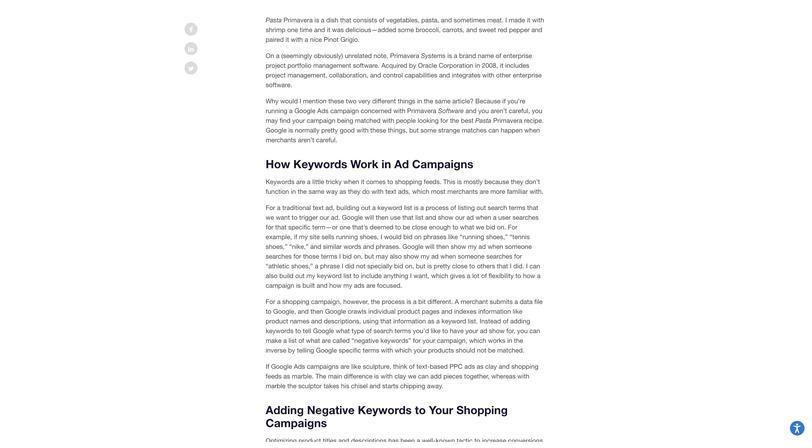 Task type: locate. For each thing, give the bounding box(es) containing it.
to left google,
[[266, 308, 272, 315]]

we left want
[[266, 214, 274, 221]]

in inside the keywords are a little tricky when it comes to shopping feeds. this is mostly because they don't function in the same way as they do with text ads, which most merchants are more familiar with.
[[291, 188, 296, 195]]

1 horizontal spatial out
[[361, 204, 371, 211]]

is inside the keywords are a little tricky when it comes to shopping feeds. this is mostly because they don't function in the same way as they do with text ads, which most merchants are more familiar with.
[[458, 178, 462, 185]]

people
[[396, 117, 416, 124]]

"negative
[[352, 337, 379, 344]]

0 vertical spatial what
[[461, 223, 475, 231]]

facebook image
[[189, 27, 193, 33]]

1 vertical spatial would
[[384, 233, 402, 241]]

a inside the keywords are a little tricky when it comes to shopping feeds. this is mostly because they don't function in the same way as they do with text ads, which most merchants are more familiar with.
[[307, 178, 311, 185]]

0 vertical spatial ads
[[318, 107, 329, 114]]

out down 'do'
[[361, 204, 371, 211]]

in inside the for a shopping campaign, however, the process is a bit different. a merchant submits a data file to google, and then google crawls individual product pages and indexes information like product names and descriptions, using that information as a keyword list. instead of adding keywords to tell google what type of search terms you'd like to have your ad show for, you can make a list of what are called "negative keywords" for your campaign, which works in the inverse by telling google specific terms with which your products should not be matched.
[[508, 337, 513, 344]]

0 horizontal spatial keyword
[[317, 272, 342, 279]]

carrots,
[[443, 26, 465, 33]]

a up the corporation
[[454, 52, 458, 59]]

1 vertical spatial specific
[[339, 347, 361, 354]]

0 vertical spatial campaign
[[331, 107, 359, 114]]

ad inside the for a shopping campaign, however, the process is a bit different. a merchant submits a data file to google, and then google crawls individual product pages and indexes information like product names and descriptions, using that information as a keyword list. instead of adding keywords to tell google what type of search terms you'd like to have your ad show for, you can make a list of what are called "negative keywords" for your campaign, which works in the inverse by telling google specific terms with which your products should not be matched.
[[480, 327, 488, 335]]

in left '2008,'
[[476, 62, 481, 69]]

may inside for a traditional text ad, building out a keyword list is a process of listing out search terms that we want to trigger our ad. google will then use that list and show our ad when a user searches for that specific term—or one that's deemed to be close enough to what we bid on. for example, if my site sells running shoes, i would bid on phrases like "running shoes," "tennis shoes," "nike," and similar words and phrases. google will then show my ad when someone searches for those terms i bid on, but may also show my ad when someone searches for "athletic shoes," a phrase i did not specially bid on, but is pretty close to others that i did. i can also build out my keyword list to include anything i want, which gives a lot of flexibility to how a campaign is built and how my ads are focused.
[[376, 253, 388, 260]]

of right lot
[[482, 272, 487, 279]]

2 horizontal spatial shopping
[[512, 363, 539, 370]]

0 vertical spatial someone
[[506, 243, 532, 250]]

my down "running at the right bottom of page
[[468, 243, 477, 250]]

0 vertical spatial but
[[410, 126, 419, 134]]

0 vertical spatial close
[[412, 223, 428, 231]]

2 vertical spatial shopping
[[512, 363, 539, 370]]

article?
[[453, 97, 474, 105]]

0 vertical spatial same
[[435, 97, 451, 105]]

pretty up gives on the right of the page
[[434, 262, 451, 270]]

in inside is a brand name of enterprise project portfolio management software. acquired by oracle corporation in 2008, it includes project management, collaboration, and control capabilities and integrates with other enterprise software.
[[476, 62, 481, 69]]

searches up others
[[487, 253, 513, 260]]

aren't inside primavera recipe. google is normally pretty good with these things, but some strange matches can happen when merchants aren't careful.
[[298, 136, 315, 144]]

1 horizontal spatial shopping
[[395, 178, 422, 185]]

google
[[295, 107, 316, 114], [266, 126, 287, 134], [342, 214, 363, 221], [403, 243, 424, 250], [325, 308, 346, 315], [313, 327, 334, 335], [316, 347, 337, 354], [271, 363, 292, 370]]

familiar
[[508, 188, 528, 195]]

0 horizontal spatial running
[[266, 107, 288, 114]]

with down 'time'
[[291, 36, 303, 43]]

can inside the for a shopping campaign, however, the process is a bit different. a merchant submits a data file to google, and then google crawls individual product pages and indexes information like product names and descriptions, using that information as a keyword list. instead of adding keywords to tell google what type of search terms you'd like to have your ad show for, you can make a list of what are called "negative keywords" for your campaign, which works in the inverse by telling google specific terms with which your products should not be matched.
[[530, 327, 541, 335]]

0 horizontal spatial will
[[365, 214, 374, 221]]

0 horizontal spatial search
[[374, 327, 393, 335]]

you down adding
[[518, 327, 528, 335]]

bid left on
[[404, 233, 413, 241]]

1 vertical spatial keywords
[[266, 178, 295, 185]]

a inside why would i mention these two very different things in the same article? because if you're running a google ads campaign concerned with primavera
[[289, 107, 293, 114]]

0 vertical spatial one
[[288, 26, 298, 33]]

how down phrase at the left of the page
[[330, 282, 342, 289]]

built
[[303, 282, 315, 289]]

1 vertical spatial some
[[421, 126, 437, 134]]

merchants down find
[[266, 136, 296, 144]]

as down pages on the right
[[428, 317, 435, 325]]

aren't inside and you aren't careful, you may find your campaign being matched with people looking for the best
[[491, 107, 507, 114]]

his
[[341, 382, 350, 390]]

if up "nike,"
[[294, 233, 298, 241]]

for inside the for a shopping campaign, however, the process is a bit different. a merchant submits a data file to google, and then google crawls individual product pages and indexes information like product names and descriptions, using that information as a keyword list. instead of adding keywords to tell google what type of search terms you'd like to have your ad show for, you can make a list of what are called "negative keywords" for your campaign, which works in the inverse by telling google specific terms with which your products should not be matched.
[[266, 298, 276, 305]]

1 vertical spatial text
[[313, 204, 324, 211]]

when inside the keywords are a little tricky when it comes to shopping feeds. this is mostly because they don't function in the same way as they do with text ads, which most merchants are more familiar with.
[[344, 178, 359, 185]]

campaign, down built
[[311, 298, 342, 305]]

marble.
[[292, 373, 314, 380]]

0 vertical spatial if
[[503, 97, 506, 105]]

with inside why would i mention these two very different things in the same article? because if you're running a google ads campaign concerned with primavera
[[394, 107, 406, 114]]

1 horizontal spatial you
[[518, 327, 528, 335]]

using
[[363, 317, 379, 325]]

1 vertical spatial these
[[371, 126, 387, 134]]

1 vertical spatial clay
[[395, 373, 407, 380]]

those
[[303, 253, 319, 260]]

1 vertical spatial not
[[477, 347, 487, 354]]

things
[[398, 97, 416, 105]]

0 vertical spatial by
[[410, 62, 417, 69]]

are down the include at the left bottom of the page
[[367, 282, 376, 289]]

it inside the keywords are a little tricky when it comes to shopping feeds. this is mostly because they don't function in the same way as they do with text ads, which most merchants are more familiar with.
[[361, 178, 365, 185]]

clay
[[486, 363, 497, 370], [395, 373, 407, 380]]

being
[[337, 117, 354, 124]]

for for for a traditional text ad, building out a keyword list is a process of listing out search terms that we want to trigger our ad. google will then use that list and show our ad when a user searches for that specific term—or one that's deemed to be close enough to what we bid on. for example, if my site sells running shoes, i would bid on phrases like "running shoes," "tennis shoes," "nike," and similar words and phrases. google will then show my ad when someone searches for those terms i bid on, but may also show my ad when someone searches for "athletic shoes," a phrase i did not specially bid on, but is pretty close to others that i did. i can also build out my keyword list to include anything i want, which gives a lot of flexibility to how a campaign is built and how my ads are focused.
[[266, 204, 276, 211]]

for down function
[[266, 204, 276, 211]]

not
[[356, 262, 366, 270], [477, 347, 487, 354]]

phrases
[[424, 233, 447, 241]]

google up "campaigns"
[[316, 347, 337, 354]]

1 vertical spatial we
[[476, 223, 485, 231]]

1 vertical spatial shopping
[[283, 298, 310, 305]]

1 vertical spatial process
[[382, 298, 405, 305]]

bit
[[419, 298, 426, 305]]

0 vertical spatial shoes,"
[[486, 233, 508, 241]]

is inside if google ads campaigns are like sculpture, think of text-based ppc ads as clay and shopping feeds as marble. the main difference is with clay we can add pieces together, whereas with marble the sculptor takes his chisel and starts chipping away.
[[375, 373, 379, 380]]

user
[[499, 214, 511, 221]]

i inside why would i mention these two very different things in the same article? because if you're running a google ads campaign concerned with primavera
[[300, 97, 302, 105]]

out up built
[[296, 272, 305, 279]]

1 horizontal spatial product
[[398, 308, 420, 315]]

of right name
[[496, 52, 502, 59]]

deemed
[[370, 223, 394, 231]]

0 horizontal spatial you
[[479, 107, 489, 114]]

good
[[340, 126, 355, 134]]

your
[[293, 117, 305, 124], [466, 327, 479, 335], [423, 337, 436, 344], [414, 347, 427, 354]]

aren't
[[491, 107, 507, 114], [298, 136, 315, 144]]

0 horizontal spatial how
[[330, 282, 342, 289]]

running inside why would i mention these two very different things in the same article? because if you're running a google ads campaign concerned with primavera
[[266, 107, 288, 114]]

1 vertical spatial if
[[294, 233, 298, 241]]

0 horizontal spatial may
[[266, 117, 278, 124]]

of inside is a brand name of enterprise project portfolio management software. acquired by oracle corporation in 2008, it includes project management, collaboration, and control capabilities and integrates with other enterprise software.
[[496, 52, 502, 59]]

1 vertical spatial may
[[376, 253, 388, 260]]

ads,
[[398, 188, 411, 195]]

0 vertical spatial specific
[[288, 223, 311, 231]]

1 vertical spatial on,
[[405, 262, 415, 270]]

is inside is a brand name of enterprise project portfolio management software. acquired by oracle corporation in 2008, it includes project management, collaboration, and control capabilities and integrates with other enterprise software.
[[448, 52, 453, 59]]

text inside the keywords are a little tricky when it comes to shopping feeds. this is mostly because they don't function in the same way as they do with text ads, which most merchants are more familiar with.
[[386, 188, 397, 195]]

0 horizontal spatial one
[[288, 26, 298, 33]]

someone up others
[[458, 253, 485, 260]]

0 vertical spatial they
[[511, 178, 524, 185]]

specific inside for a traditional text ad, building out a keyword list is a process of listing out search terms that we want to trigger our ad. google will then use that list and show our ad when a user searches for that specific term—or one that's deemed to be close enough to what we bid on. for example, if my site sells running shoes, i would bid on phrases like "running shoes," "tennis shoes," "nike," and similar words and phrases. google will then show my ad when someone searches for those terms i bid on, but may also show my ad when someone searches for "athletic shoes," a phrase i did not specially bid on, but is pretty close to others that i did. i can also build out my keyword list to include anything i want, which gives a lot of flexibility to how a campaign is built and how my ads are focused.
[[288, 223, 311, 231]]

these inside primavera recipe. google is normally pretty good with these things, but some strange matches can happen when merchants aren't careful.
[[371, 126, 387, 134]]

and you aren't careful, you may find your campaign being matched with people looking for the best
[[266, 107, 543, 124]]

clay up 'whereas'
[[486, 363, 497, 370]]

campaign down build
[[266, 282, 295, 289]]

then up tell
[[311, 308, 324, 315]]

delicious—added
[[346, 26, 397, 33]]

list up on
[[416, 214, 424, 221]]

then up deemed
[[376, 214, 389, 221]]

with down matched at the left top of page
[[357, 126, 369, 134]]

information
[[479, 308, 511, 315], [394, 317, 426, 325]]

your up normally
[[293, 117, 305, 124]]

0 horizontal spatial merchants
[[266, 136, 296, 144]]

campaign inside for a traditional text ad, building out a keyword list is a process of listing out search terms that we want to trigger our ad. google will then use that list and show our ad when a user searches for that specific term—or one that's deemed to be close enough to what we bid on. for example, if my site sells running shoes, i would bid on phrases like "running shoes," "tennis shoes," "nike," and similar words and phrases. google will then show my ad when someone searches for those terms i bid on, but may also show my ad when someone searches for "athletic shoes," a phrase i did not specially bid on, but is pretty close to others that i did. i can also build out my keyword list to include anything i want, which gives a lot of flexibility to how a campaign is built and how my ads are focused.
[[266, 282, 295, 289]]

0 horizontal spatial software.
[[266, 81, 293, 88]]

clay down think
[[395, 373, 407, 380]]

primavera
[[284, 16, 313, 24], [390, 52, 420, 59], [408, 107, 437, 114], [494, 117, 523, 124]]

0 vertical spatial not
[[356, 262, 366, 270]]

2 vertical spatial campaign
[[266, 282, 295, 289]]

the down "software"
[[450, 117, 460, 124]]

that inside the for a shopping campaign, however, the process is a bit different. a merchant submits a data file to google, and then google crawls individual product pages and indexes information like product names and descriptions, using that information as a keyword list. instead of adding keywords to tell google what type of search terms you'd like to have your ad show for, you can make a list of what are called "negative keywords" for your campaign, which works in the inverse by telling google specific terms with which your products should not be matched.
[[381, 317, 392, 325]]

way
[[326, 188, 338, 195]]

trigger
[[300, 214, 318, 221]]

2 horizontal spatial out
[[477, 204, 486, 211]]

1 horizontal spatial keyword
[[378, 204, 403, 211]]

with right 'whereas'
[[518, 373, 530, 380]]

1 vertical spatial aren't
[[298, 136, 315, 144]]

dish
[[327, 16, 339, 24]]

traditional
[[283, 204, 311, 211]]

pretty inside for a traditional text ad, building out a keyword list is a process of listing out search terms that we want to trigger our ad. google will then use that list and show our ad when a user searches for that specific term—or one that's deemed to be close enough to what we bid on. for example, if my site sells running shoes, i would bid on phrases like "running shoes," "tennis shoes," "nike," and similar words and phrases. google will then show my ad when someone searches for those terms i bid on, but may also show my ad when someone searches for "athletic shoes," a phrase i did not specially bid on, but is pretty close to others that i did. i can also build out my keyword list to include anything i want, which gives a lot of flexibility to how a campaign is built and how my ads are focused.
[[434, 262, 451, 270]]

1 horizontal spatial clay
[[486, 363, 497, 370]]

0 vertical spatial ads
[[354, 282, 365, 289]]

that inside primavera is a dish that consists of vegetables, pasta, and sometimes meat. i made it with shrimp one time and it was delicious—added some broccoli, carrots, and sweet red pepper and paired it with a nice pinot grigio.
[[340, 16, 352, 24]]

this
[[444, 178, 456, 185]]

process inside the for a shopping campaign, however, the process is a bit different. a merchant submits a data file to google, and then google crawls individual product pages and indexes information like product names and descriptions, using that information as a keyword list. instead of adding keywords to tell google what type of search terms you'd like to have your ad show for, you can make a list of what are called "negative keywords" for your campaign, which works in the inverse by telling google specific terms with which your products should not be matched.
[[382, 298, 405, 305]]

1 vertical spatial same
[[309, 188, 325, 195]]

google inside primavera recipe. google is normally pretty good with these things, but some strange matches can happen when merchants aren't careful.
[[266, 126, 287, 134]]

together,
[[465, 373, 490, 380]]

pretty up careful.
[[322, 126, 338, 134]]

as inside the keywords are a little tricky when it comes to shopping feeds. this is mostly because they don't function in the same way as they do with text ads, which most merchants are more familiar with.
[[340, 188, 347, 195]]

0 vertical spatial search
[[488, 204, 508, 211]]

comes
[[367, 178, 386, 185]]

do
[[363, 188, 370, 195]]

with down keywords"
[[381, 347, 393, 354]]

google right tell
[[313, 327, 334, 335]]

how
[[524, 272, 536, 279], [330, 282, 342, 289]]

little
[[313, 178, 325, 185]]

is inside the for a shopping campaign, however, the process is a bit different. a merchant submits a data file to google, and then google crawls individual product pages and indexes information like product names and descriptions, using that information as a keyword list. instead of adding keywords to tell google what type of search terms you'd like to have your ad show for, you can make a list of what are called "negative keywords" for your campaign, which works in the inverse by telling google specific terms with which your products should not be matched.
[[407, 298, 412, 305]]

very
[[359, 97, 371, 105]]

the
[[424, 97, 434, 105], [450, 117, 460, 124], [298, 188, 307, 195], [371, 298, 380, 305], [515, 337, 524, 344], [288, 382, 297, 390]]

pinot
[[324, 36, 339, 43]]

text left ad,
[[313, 204, 324, 211]]

in
[[476, 62, 481, 69], [418, 97, 423, 105], [382, 157, 392, 171], [291, 188, 296, 195], [508, 337, 513, 344]]

a
[[455, 298, 459, 305]]

terms up keywords"
[[395, 327, 411, 335]]

shopping
[[395, 178, 422, 185], [283, 298, 310, 305], [512, 363, 539, 370]]

work
[[351, 157, 379, 171]]

grigio.
[[341, 36, 360, 43]]

my up the however, at the bottom of page
[[344, 282, 353, 289]]

with inside the keywords are a little tricky when it comes to shopping feeds. this is mostly because they don't function in the same way as they do with text ads, which most merchants are more familiar with.
[[372, 188, 384, 195]]

control
[[383, 71, 403, 79]]

oracle
[[418, 62, 437, 69]]

0 vertical spatial some
[[398, 26, 414, 33]]

0 vertical spatial project
[[266, 62, 286, 69]]

pasta,
[[422, 16, 440, 24]]

recipe.
[[525, 117, 544, 124]]

is left bit
[[407, 298, 412, 305]]

the inside if google ads campaigns are like sculpture, think of text-based ppc ads as clay and shopping feeds as marble. the main difference is with clay we can add pieces together, whereas with marble the sculptor takes his chisel and starts chipping away.
[[288, 382, 297, 390]]

with inside the for a shopping campaign, however, the process is a bit different. a merchant submits a data file to google, and then google crawls individual product pages and indexes information like product names and descriptions, using that information as a keyword list. instead of adding keywords to tell google what type of search terms you'd like to have your ad show for, you can make a list of what are called "negative keywords" for your campaign, which works in the inverse by telling google specific terms with which your products should not be matched.
[[381, 347, 393, 354]]

pasta up matches
[[476, 117, 492, 124]]

i up red
[[506, 16, 508, 24]]

careful.
[[316, 136, 338, 144]]

works
[[488, 337, 506, 344]]

adding negative keywords to your shopping campaigns
[[266, 403, 508, 430]]

ads down the include at the left bottom of the page
[[354, 282, 365, 289]]

can
[[489, 126, 499, 134], [530, 262, 541, 270], [530, 327, 541, 335], [419, 373, 429, 380]]

0 vertical spatial how
[[524, 272, 536, 279]]

2 vertical spatial keyword
[[442, 317, 467, 325]]

listing
[[458, 204, 475, 211]]

google,
[[273, 308, 296, 315]]

bid left on.
[[487, 223, 496, 231]]

campaigns inside "adding negative keywords to your shopping campaigns"
[[266, 416, 327, 430]]

out
[[361, 204, 371, 211], [477, 204, 486, 211], [296, 272, 305, 279]]

1 horizontal spatial pasta
[[476, 117, 492, 124]]

things,
[[388, 126, 408, 134]]

1 horizontal spatial if
[[503, 97, 506, 105]]

difference
[[344, 373, 373, 380]]

not inside the for a shopping campaign, however, the process is a bit different. a merchant submits a data file to google, and then google crawls individual product pages and indexes information like product names and descriptions, using that information as a keyword list. instead of adding keywords to tell google what type of search terms you'd like to have your ad show for, you can make a list of what are called "negative keywords" for your campaign, which works in the inverse by telling google specific terms with which your products should not be matched.
[[477, 347, 487, 354]]

like inside for a traditional text ad, building out a keyword list is a process of listing out search terms that we want to trigger our ad. google will then use that list and show our ad when a user searches for that specific term—or one that's deemed to be close enough to what we bid on. for example, if my site sells running shoes, i would bid on phrases like "running shoes," "tennis shoes," "nike," and similar words and phrases. google will then show my ad when someone searches for those terms i bid on, but may also show my ad when someone searches for "athletic shoes," a phrase i did not specially bid on, but is pretty close to others that i did. i can also build out my keyword list to include anything i want, which gives a lot of flexibility to how a campaign is built and how my ads are focused.
[[449, 233, 458, 241]]

keywords up function
[[266, 178, 295, 185]]

these left two
[[329, 97, 344, 105]]

be right deemed
[[403, 223, 410, 231]]

of inside if google ads campaigns are like sculpture, think of text-based ppc ads as clay and shopping feeds as marble. the main difference is with clay we can add pieces together, whereas with marble the sculptor takes his chisel and starts chipping away.
[[409, 363, 415, 370]]

sweet
[[479, 26, 497, 33]]

1 our from the left
[[320, 214, 330, 221]]

name
[[478, 52, 494, 59]]

show down on
[[404, 253, 419, 260]]

out right listing
[[477, 204, 486, 211]]

it up 'do'
[[361, 178, 365, 185]]

0 vertical spatial campaign,
[[311, 298, 342, 305]]

then inside the for a shopping campaign, however, the process is a bit different. a merchant submits a data file to google, and then google crawls individual product pages and indexes information like product names and descriptions, using that information as a keyword list. instead of adding keywords to tell google what type of search terms you'd like to have your ad show for, you can make a list of what are called "negative keywords" for your campaign, which works in the inverse by telling google specific terms with which your products should not be matched.
[[311, 308, 324, 315]]

1 horizontal spatial then
[[376, 214, 389, 221]]

whereas
[[492, 373, 516, 380]]

1 horizontal spatial may
[[376, 253, 388, 260]]

would
[[281, 97, 298, 105], [384, 233, 402, 241]]

1 horizontal spatial ads
[[465, 363, 475, 370]]

which inside for a traditional text ad, building out a keyword list is a process of listing out search terms that we want to trigger our ad. google will then use that list and show our ad when a user searches for that specific term—or one that's deemed to be close enough to what we bid on. for example, if my site sells running shoes, i would bid on phrases like "running shoes," "tennis shoes," "nike," and similar words and phrases. google will then show my ad when someone searches for those terms i bid on, but may also show my ad when someone searches for "athletic shoes," a phrase i did not specially bid on, but is pretty close to others that i did. i can also build out my keyword list to include anything i want, which gives a lot of flexibility to how a campaign is built and how my ads are focused.
[[432, 272, 449, 279]]

and up the 'nice'
[[314, 26, 325, 33]]

also down "athletic
[[266, 272, 278, 279]]

products
[[429, 347, 454, 354]]

1 vertical spatial pretty
[[434, 262, 451, 270]]

"tennis
[[510, 233, 530, 241]]

2 horizontal spatial searches
[[513, 214, 539, 221]]

you up recipe.
[[532, 107, 543, 114]]

software. down unrelated
[[353, 62, 380, 69]]

for,
[[507, 327, 516, 335]]

red
[[498, 26, 508, 33]]

your inside and you aren't careful, you may find your campaign being matched with people looking for the best
[[293, 117, 305, 124]]

process
[[426, 204, 449, 211], [382, 298, 405, 305]]

"nike,"
[[290, 243, 309, 250]]

ad down listing
[[467, 214, 474, 221]]

these down matched at the left top of page
[[371, 126, 387, 134]]

enterprise down includes
[[513, 71, 542, 79]]

search down using
[[374, 327, 393, 335]]

but up specially
[[365, 253, 374, 260]]

0 horizontal spatial searches
[[266, 253, 292, 260]]

search inside for a traditional text ad, building out a keyword list is a process of listing out search terms that we want to trigger our ad. google will then use that list and show our ad when a user searches for that specific term—or one that's deemed to be close enough to what we bid on. for example, if my site sells running shoes, i would bid on phrases like "running shoes," "tennis shoes," "nike," and similar words and phrases. google will then show my ad when someone searches for those terms i bid on, but may also show my ad when someone searches for "athletic shoes," a phrase i did not specially bid on, but is pretty close to others that i did. i can also build out my keyword list to include anything i want, which gives a lot of flexibility to how a campaign is built and how my ads are focused.
[[488, 204, 508, 211]]

list down keywords
[[289, 337, 297, 344]]

0 vertical spatial campaigns
[[413, 157, 474, 171]]

one
[[288, 26, 298, 33], [340, 223, 351, 231]]

searches up "athletic
[[266, 253, 292, 260]]

1 vertical spatial also
[[266, 272, 278, 279]]

with up things,
[[383, 117, 395, 124]]

our up term—or
[[320, 214, 330, 221]]

of up for,
[[503, 317, 509, 325]]

1 vertical spatial campaigns
[[266, 416, 327, 430]]

1 horizontal spatial close
[[453, 262, 468, 270]]

but
[[410, 126, 419, 134], [365, 253, 374, 260], [416, 262, 426, 270]]

capabilities
[[405, 71, 438, 79]]

primavera inside why would i mention these two very different things in the same article? because if you're running a google ads campaign concerned with primavera
[[408, 107, 437, 114]]

1 horizontal spatial aren't
[[491, 107, 507, 114]]

one inside primavera is a dish that consists of vegetables, pasta, and sometimes meat. i made it with shrimp one time and it was delicious—added some broccoli, carrots, and sweet red pepper and paired it with a nice pinot grigio.
[[288, 26, 298, 33]]

to right enough
[[453, 223, 459, 231]]

merchant
[[461, 298, 488, 305]]

mention
[[303, 97, 327, 105]]

campaign inside why would i mention these two very different things in the same article? because if you're running a google ads campaign concerned with primavera
[[331, 107, 359, 114]]

data
[[520, 298, 533, 305]]

merchants down mostly
[[448, 188, 478, 195]]

if
[[266, 363, 270, 370]]

1 horizontal spatial ads
[[318, 107, 329, 114]]

a left bit
[[413, 298, 417, 305]]

by inside the for a shopping campaign, however, the process is a bit different. a merchant submits a data file to google, and then google crawls individual product pages and indexes information like product names and descriptions, using that information as a keyword list. instead of adding keywords to tell google what type of search terms you'd like to have your ad show for, you can make a list of what are called "negative keywords" for your campaign, which works in the inverse by telling google specific terms with which your products should not be matched.
[[288, 347, 295, 354]]

you down because
[[479, 107, 489, 114]]

0 horizontal spatial someone
[[458, 253, 485, 260]]

the down marble.
[[288, 382, 297, 390]]

1 vertical spatial one
[[340, 223, 351, 231]]

keyword inside the for a shopping campaign, however, the process is a bit different. a merchant submits a data file to google, and then google crawls individual product pages and indexes information like product names and descriptions, using that information as a keyword list. instead of adding keywords to tell google what type of search terms you'd like to have your ad show for, you can make a list of what are called "negative keywords" for your campaign, which works in the inverse by telling google specific terms with which your products should not be matched.
[[442, 317, 467, 325]]

1 horizontal spatial process
[[426, 204, 449, 211]]

different
[[373, 97, 396, 105]]

should
[[456, 347, 476, 354]]

0 horizontal spatial would
[[281, 97, 298, 105]]

text
[[386, 188, 397, 195], [313, 204, 324, 211]]

1 vertical spatial will
[[426, 243, 435, 250]]

lot
[[473, 272, 480, 279]]

ads inside if google ads campaigns are like sculpture, think of text-based ppc ads as clay and shopping feeds as marble. the main difference is with clay we can add pieces together, whereas with marble the sculptor takes his chisel and starts chipping away.
[[294, 363, 305, 370]]

primavera up acquired
[[390, 52, 420, 59]]

what down tell
[[306, 337, 320, 344]]

of inside primavera is a dish that consists of vegetables, pasta, and sometimes meat. i made it with shrimp one time and it was delicious—added some broccoli, carrots, and sweet red pepper and paired it with a nice pinot grigio.
[[379, 16, 385, 24]]

and up the carrots,
[[441, 16, 452, 24]]

google up feeds
[[271, 363, 292, 370]]

ads inside if google ads campaigns are like sculpture, think of text-based ppc ads as clay and shopping feeds as marble. the main difference is with clay we can add pieces together, whereas with marble the sculptor takes his chisel and starts chipping away.
[[465, 363, 475, 370]]

to inside the keywords are a little tricky when it comes to shopping feeds. this is mostly because they don't function in the same way as they do with text ads, which most merchants are more familiar with.
[[388, 178, 394, 185]]

1 vertical spatial ads
[[294, 363, 305, 370]]

by up "capabilities"
[[410, 62, 417, 69]]

1 vertical spatial product
[[266, 317, 289, 325]]

how down did.
[[524, 272, 536, 279]]

1 horizontal spatial we
[[408, 373, 417, 380]]

0 horizontal spatial also
[[266, 272, 278, 279]]

specific down trigger
[[288, 223, 311, 231]]

feeds.
[[424, 178, 442, 185]]

shopping inside if google ads campaigns are like sculpture, think of text-based ppc ads as clay and shopping feeds as marble. the main difference is with clay we can add pieces together, whereas with marble the sculptor takes his chisel and starts chipping away.
[[512, 363, 539, 370]]

campaign up normally
[[307, 117, 336, 124]]

you'd
[[413, 327, 429, 335]]

a inside is a brand name of enterprise project portfolio management software. acquired by oracle corporation in 2008, it includes project management, collaboration, and control capabilities and integrates with other enterprise software.
[[454, 52, 458, 59]]

0 horizontal spatial ads
[[294, 363, 305, 370]]

open accessibe: accessibility options, statement and help image
[[794, 424, 802, 433]]

shopping inside the keywords are a little tricky when it comes to shopping feeds. this is mostly because they don't function in the same way as they do with text ads, which most merchants are more familiar with.
[[395, 178, 422, 185]]

we up "running at the right bottom of page
[[476, 223, 485, 231]]

i left did.
[[510, 262, 512, 270]]

1 horizontal spatial merchants
[[448, 188, 478, 195]]

not right the did
[[356, 262, 366, 270]]

0 vertical spatial also
[[390, 253, 402, 260]]

when up gives on the right of the page
[[441, 253, 456, 260]]

like down enough
[[449, 233, 458, 241]]

enterprise
[[504, 52, 533, 59], [513, 71, 542, 79]]

feeds
[[266, 373, 282, 380]]

0 horizontal spatial some
[[398, 26, 414, 33]]

product
[[398, 308, 420, 315], [266, 317, 289, 325]]

by
[[410, 62, 417, 69], [288, 347, 295, 354]]

would right why
[[281, 97, 298, 105]]

primavera up happen at the right top of page
[[494, 117, 523, 124]]

with inside primavera recipe. google is normally pretty good with these things, but some strange matches can happen when merchants aren't careful.
[[357, 126, 369, 134]]

integrates
[[452, 71, 481, 79]]



Task type: describe. For each thing, give the bounding box(es) containing it.
show up enough
[[438, 214, 454, 221]]

show inside the for a shopping campaign, however, the process is a bit different. a merchant submits a data file to google, and then google crawls individual product pages and indexes information like product names and descriptions, using that information as a keyword list. instead of adding keywords to tell google what type of search terms you'd like to have your ad show for, you can make a list of what are called "negative keywords" for your campaign, which works in the inverse by telling google specific terms with which your products should not be matched.
[[490, 327, 505, 335]]

a left user
[[494, 214, 497, 221]]

and down the corporation
[[440, 71, 450, 79]]

your down you'd
[[423, 337, 436, 344]]

for for for a shopping campaign, however, the process is a bit different. a merchant submits a data file to google, and then google crawls individual product pages and indexes information like product names and descriptions, using that information as a keyword list. instead of adding keywords to tell google what type of search terms you'd like to have your ad show for, you can make a list of what are called "negative keywords" for your campaign, which works in the inverse by telling google specific terms with which your products should not be matched.
[[266, 298, 276, 305]]

the inside why would i mention these two very different things in the same article? because if you're running a google ads campaign concerned with primavera
[[424, 97, 434, 105]]

concerned
[[361, 107, 392, 114]]

1 project from the top
[[266, 62, 286, 69]]

running inside for a traditional text ad, building out a keyword list is a process of listing out search terms that we want to trigger our ad. google will then use that list and show our ad when a user searches for that specific term—or one that's deemed to be close enough to what we bid on. for example, if my site sells running shoes, i would bid on phrases like "running shoes," "tennis shoes," "nike," and similar words and phrases. google will then show my ad when someone searches for those terms i bid on, but may also show my ad when someone searches for "athletic shoes," a phrase i did not specially bid on, but is pretty close to others that i did. i can also build out my keyword list to include anything i want, which gives a lot of flexibility to how a campaign is built and how my ads are focused.
[[337, 233, 358, 241]]

shoes,
[[360, 233, 379, 241]]

names
[[290, 317, 310, 325]]

are inside the for a shopping campaign, however, the process is a bit different. a merchant submits a data file to google, and then google crawls individual product pages and indexes information like product names and descriptions, using that information as a keyword list. instead of adding keywords to tell google what type of search terms you'd like to have your ad show for, you can make a list of what are called "negative keywords" for your campaign, which works in the inverse by telling google specific terms with which your products should not be matched.
[[322, 337, 331, 344]]

a left the 'nice'
[[305, 36, 308, 43]]

for a traditional text ad, building out a keyword list is a process of listing out search terms that we want to trigger our ad. google will then use that list and show our ad when a user searches for that specific term—or one that's deemed to be close enough to what we bid on. for example, if my site sells running shoes, i would bid on phrases like "running shoes," "tennis shoes," "nike," and similar words and phrases. google will then show my ad when someone searches for those terms i bid on, but may also show my ad when someone searches for "athletic shoes," a phrase i did not specially bid on, but is pretty close to others that i did. i can also build out my keyword list to include anything i want, which gives a lot of flexibility to how a campaign is built and how my ads are focused.
[[266, 204, 541, 289]]

i left the did
[[342, 262, 344, 270]]

keywords inside the keywords are a little tricky when it comes to shopping feeds. this is mostly because they don't function in the same way as they do with text ads, which most merchants are more familiar with.
[[266, 178, 295, 185]]

unrelated
[[345, 52, 372, 59]]

to down use
[[396, 223, 401, 231]]

i right did.
[[527, 262, 528, 270]]

a left data
[[515, 298, 518, 305]]

my up want,
[[421, 253, 430, 260]]

in inside why would i mention these two very different things in the same article? because if you're running a google ads campaign concerned with primavera
[[418, 97, 423, 105]]

pages
[[422, 308, 440, 315]]

is down the keywords are a little tricky when it comes to shopping feeds. this is mostly because they don't function in the same way as they do with text ads, which most merchants are more familiar with.
[[414, 204, 419, 211]]

2 vertical spatial but
[[416, 262, 426, 270]]

site
[[310, 233, 320, 241]]

my up built
[[307, 272, 316, 279]]

terms up phrase at the left of the page
[[321, 253, 338, 260]]

include
[[361, 272, 382, 279]]

with right made
[[533, 16, 545, 24]]

2 horizontal spatial then
[[437, 243, 449, 250]]

sells
[[322, 233, 335, 241]]

did.
[[514, 262, 525, 270]]

pretty inside primavera recipe. google is normally pretty good with these things, but some strange matches can happen when merchants aren't careful.
[[322, 126, 338, 134]]

1 vertical spatial pasta
[[476, 117, 492, 124]]

are inside if google ads campaigns are like sculpture, think of text-based ppc ads as clay and shopping feeds as marble. the main difference is with clay we can add pieces together, whereas with marble the sculptor takes his chisel and starts chipping away.
[[341, 363, 350, 370]]

submits
[[490, 298, 513, 305]]

google inside why would i mention these two very different things in the same article? because if you're running a google ads campaign concerned with primavera
[[295, 107, 316, 114]]

based
[[430, 363, 448, 370]]

the inside and you aren't careful, you may find your campaign being matched with people looking for the best
[[450, 117, 460, 124]]

the
[[316, 373, 327, 380]]

have
[[450, 327, 464, 335]]

and left starts
[[370, 382, 381, 390]]

primavera recipe. google is normally pretty good with these things, but some strange matches can happen when merchants aren't careful.
[[266, 117, 544, 144]]

phrase
[[320, 262, 340, 270]]

1 horizontal spatial searches
[[487, 253, 513, 260]]

0 vertical spatial then
[[376, 214, 389, 221]]

crawls
[[348, 308, 367, 315]]

not inside for a traditional text ad, building out a keyword list is a process of listing out search terms that we want to trigger our ad. google will then use that list and show our ad when a user searches for that specific term—or one that's deemed to be close enough to what we bid on. for example, if my site sells running shoes, i would bid on phrases like "running shoes," "tennis shoes," "nike," and similar words and phrases. google will then show my ad when someone searches for those terms i bid on, but may also show my ad when someone searches for "athletic shoes," a phrase i did not specially bid on, but is pretty close to others that i did. i can also build out my keyword list to include anything i want, which gives a lot of flexibility to how a campaign is built and how my ads are focused.
[[356, 262, 366, 270]]

ads inside why would i mention these two very different things in the same article? because if you're running a google ads campaign concerned with primavera
[[318, 107, 329, 114]]

and down shoes,
[[363, 243, 374, 250]]

similar
[[323, 243, 342, 250]]

most
[[431, 188, 446, 195]]

and down sometimes
[[467, 26, 478, 33]]

campaign inside and you aren't careful, you may find your campaign being matched with people looking for the best
[[307, 117, 336, 124]]

0 horizontal spatial close
[[412, 223, 428, 231]]

1 horizontal spatial someone
[[506, 243, 532, 250]]

primavera inside primavera is a dish that consists of vegetables, pasta, and sometimes meat. i made it with shrimp one time and it was delicious—added some broccoli, carrots, and sweet red pepper and paired it with a nice pinot grigio.
[[284, 16, 313, 24]]

of left listing
[[451, 204, 457, 211]]

text-
[[417, 363, 430, 370]]

careful,
[[509, 107, 531, 114]]

0 vertical spatial keywords
[[294, 157, 348, 171]]

systems
[[421, 52, 446, 59]]

like up adding
[[513, 308, 523, 315]]

and inside and you aren't careful, you may find your campaign being matched with people looking for the best
[[466, 107, 477, 114]]

same inside the keywords are a little tricky when it comes to shopping feeds. this is mostly because they don't function in the same way as they do with text ads, which most merchants are more familiar with.
[[309, 188, 325, 195]]

0 horizontal spatial campaign,
[[311, 298, 342, 305]]

corporation
[[439, 62, 474, 69]]

specific inside the for a shopping campaign, however, the process is a bit different. a merchant submits a data file to google, and then google crawls individual product pages and indexes information like product names and descriptions, using that information as a keyword list. instead of adding keywords to tell google what type of search terms you'd like to have your ad show for, you can make a list of what are called "negative keywords" for your campaign, which works in the inverse by telling google specific terms with which your products should not be matched.
[[339, 347, 361, 354]]

because
[[476, 97, 501, 105]]

terms down "negative
[[363, 347, 380, 354]]

that down with.
[[528, 204, 539, 211]]

linkedin image
[[188, 46, 194, 53]]

to inside "adding negative keywords to your shopping campaigns"
[[415, 403, 426, 417]]

0 horizontal spatial pasta
[[266, 16, 282, 24]]

would inside for a traditional text ad, building out a keyword list is a process of listing out search terms that we want to trigger our ad. google will then use that list and show our ad when a user searches for that specific term—or one that's deemed to be close enough to what we bid on. for example, if my site sells running shoes, i would bid on phrases like "running shoes," "tennis shoes," "nike," and similar words and phrases. google will then show my ad when someone searches for those terms i bid on, but may also show my ad when someone searches for "athletic shoes," a phrase i did not specially bid on, but is pretty close to others that i did. i can also build out my keyword list to include anything i want, which gives a lot of flexibility to how a campaign is built and how my ads are focused.
[[384, 233, 402, 241]]

0 horizontal spatial clay
[[395, 373, 407, 380]]

however,
[[344, 298, 369, 305]]

2 project from the top
[[266, 71, 286, 79]]

0 vertical spatial will
[[365, 214, 374, 221]]

and up enough
[[426, 214, 437, 221]]

happen
[[501, 126, 523, 134]]

adding
[[511, 317, 531, 325]]

0 vertical spatial clay
[[486, 363, 497, 370]]

a up file
[[538, 272, 541, 279]]

nice
[[310, 36, 322, 43]]

list down 'ads,' in the top of the page
[[404, 204, 413, 211]]

0 vertical spatial enterprise
[[504, 52, 533, 59]]

process inside for a traditional text ad, building out a keyword list is a process of listing out search terms that we want to trigger our ad. google will then use that list and show our ad when a user searches for that specific term—or one that's deemed to be close enough to what we bid on. for example, if my site sells running shoes, i would bid on phrases like "running shoes," "tennis shoes," "nike," and similar words and phrases. google will then show my ad when someone searches for those terms i bid on, but may also show my ad when someone searches for "athletic shoes," a phrase i did not specially bid on, but is pretty close to others that i did. i can also build out my keyword list to include anything i want, which gives a lot of flexibility to how a campaign is built and how my ads are focused.
[[426, 204, 449, 211]]

it left was
[[327, 26, 331, 33]]

that up flexibility
[[497, 262, 509, 270]]

1 vertical spatial keyword
[[317, 272, 342, 279]]

2 our from the left
[[456, 214, 465, 221]]

and down different.
[[442, 308, 453, 315]]

primavera is a dish that consists of vegetables, pasta, and sometimes meat. i made it with shrimp one time and it was delicious—added some broccoli, carrots, and sweet red pepper and paired it with a nice pinot grigio.
[[266, 16, 545, 43]]

type
[[352, 327, 365, 335]]

as up together,
[[477, 363, 484, 370]]

for down "nike,"
[[294, 253, 302, 260]]

to down the did
[[354, 272, 359, 279]]

and up names
[[298, 308, 309, 315]]

are inside for a traditional text ad, building out a keyword list is a process of listing out search terms that we want to trigger our ad. google will then use that list and show our ad when a user searches for that specific term—or one that's deemed to be close enough to what we bid on. for example, if my site sells running shoes, i would bid on phrases like "running shoes," "tennis shoes," "nike," and similar words and phrases. google will then show my ad when someone searches for those terms i bid on, but may also show my ad when someone searches for "athletic shoes," a phrase i did not specially bid on, but is pretty close to others that i did. i can also build out my keyword list to include anything i want, which gives a lot of flexibility to how a campaign is built and how my ads are focused.
[[367, 282, 376, 289]]

twitter image
[[188, 65, 194, 72]]

chisel
[[351, 382, 368, 390]]

would inside why would i mention these two very different things in the same article? because if you're running a google ads campaign concerned with primavera
[[281, 97, 298, 105]]

1 vertical spatial but
[[365, 253, 374, 260]]

build
[[280, 272, 294, 279]]

starts
[[383, 382, 399, 390]]

and up tell
[[311, 317, 322, 325]]

a down those
[[315, 262, 319, 270]]

focused.
[[377, 282, 403, 289]]

brand
[[460, 52, 477, 59]]

sculptor
[[299, 382, 322, 390]]

with inside is a brand name of enterprise project portfolio management software. acquired by oracle corporation in 2008, it includes project management, collaboration, and control capabilities and integrates with other enterprise software.
[[483, 71, 495, 79]]

more
[[491, 188, 506, 195]]

0 vertical spatial product
[[398, 308, 420, 315]]

merchants inside the keywords are a little tricky when it comes to shopping feeds. this is mostly because they don't function in the same way as they do with text ads, which most merchants are more familiar with.
[[448, 188, 478, 195]]

2 horizontal spatial shoes,"
[[486, 233, 508, 241]]

a up want
[[277, 204, 281, 211]]

my up "nike,"
[[299, 233, 308, 241]]

find
[[280, 117, 291, 124]]

merchants inside primavera recipe. google is normally pretty good with these things, but some strange matches can happen when merchants aren't careful.
[[266, 136, 296, 144]]

that up example,
[[276, 223, 287, 231]]

if inside why would i mention these two very different things in the same article? because if you're running a google ads campaign concerned with primavera
[[503, 97, 506, 105]]

what inside for a traditional text ad, building out a keyword list is a process of listing out search terms that we want to trigger our ad. google will then use that list and show our ad when a user searches for that specific term—or one that's deemed to be close enough to what we bid on. for example, if my site sells running shoes, i would bid on phrases like "running shoes," "tennis shoes," "nike," and similar words and phrases. google will then show my ad when someone searches for those terms i bid on, but may also show my ad when someone searches for "athletic shoes," a phrase i did not specially bid on, but is pretty close to others that i did. i can also build out my keyword list to include anything i want, which gives a lot of flexibility to how a campaign is built and how my ads are focused.
[[461, 223, 475, 231]]

ads inside for a traditional text ad, building out a keyword list is a process of listing out search terms that we want to trigger our ad. google will then use that list and show our ad when a user searches for that specific term—or one that's deemed to be close enough to what we bid on. for example, if my site sells running shoes, i would bid on phrases like "running shoes," "tennis shoes," "nike," and similar words and phrases. google will then show my ad when someone searches for those terms i bid on, but may also show my ad when someone searches for "athletic shoes," a phrase i did not specially bid on, but is pretty close to others that i did. i can also build out my keyword list to include anything i want, which gives a lot of flexibility to how a campaign is built and how my ads are focused.
[[354, 282, 365, 289]]

enough
[[429, 223, 451, 231]]

gives
[[450, 272, 466, 279]]

is up want,
[[428, 262, 432, 270]]

pepper
[[510, 26, 530, 33]]

and up 'whereas'
[[499, 363, 510, 370]]

as inside the for a shopping campaign, however, the process is a bit different. a merchant submits a data file to google, and then google crawls individual product pages and indexes information like product names and descriptions, using that information as a keyword list. instead of adding keywords to tell google what type of search terms you'd like to have your ad show for, you can make a list of what are called "negative keywords" for your campaign, which works in the inverse by telling google specific terms with which your products should not be matched.
[[428, 317, 435, 325]]

the up 'matched.'
[[515, 337, 524, 344]]

and down site
[[311, 243, 322, 250]]

shopping inside the for a shopping campaign, however, the process is a bit different. a merchant submits a data file to google, and then google crawls individual product pages and indexes information like product names and descriptions, using that information as a keyword list. instead of adding keywords to tell google what type of search terms you'd like to have your ad show for, you can make a list of what are called "negative keywords" for your campaign, which works in the inverse by telling google specific terms with which your products should not be matched.
[[283, 298, 310, 305]]

how keywords work in ad campaigns
[[266, 157, 474, 171]]

i down deemed
[[381, 233, 383, 241]]

2 vertical spatial shoes,"
[[291, 262, 313, 270]]

keywords inside "adding negative keywords to your shopping campaigns"
[[358, 403, 412, 417]]

with up starts
[[381, 373, 393, 380]]

for up example,
[[266, 223, 274, 231]]

anything
[[384, 272, 409, 279]]

1 vertical spatial software.
[[266, 81, 293, 88]]

2 vertical spatial what
[[306, 337, 320, 344]]

list.
[[468, 317, 478, 325]]

for inside the for a shopping campaign, however, the process is a bit different. a merchant submits a data file to google, and then google crawls individual product pages and indexes information like product names and descriptions, using that information as a keyword list. instead of adding keywords to tell google what type of search terms you'd like to have your ad show for, you can make a list of what are called "negative keywords" for your campaign, which works in the inverse by telling google specific terms with which your products should not be matched.
[[413, 337, 421, 344]]

0 vertical spatial keyword
[[378, 204, 403, 211]]

a up deemed
[[373, 204, 376, 211]]

and right built
[[317, 282, 328, 289]]

one inside for a traditional text ad, building out a keyword list is a process of listing out search terms that we want to trigger our ad. google will then use that list and show our ad when a user searches for that specific term—or one that's deemed to be close enough to what we bid on. for example, if my site sells running shoes, i would bid on phrases like "running shoes," "tennis shoes," "nike," and similar words and phrases. google will then show my ad when someone searches for those terms i bid on, but may also show my ad when someone searches for "athletic shoes," a phrase i did not specially bid on, but is pretty close to others that i did. i can also build out my keyword list to include anything i want, which gives a lot of flexibility to how a campaign is built and how my ads are focused.
[[340, 223, 351, 231]]

it right made
[[527, 16, 531, 24]]

can inside if google ads campaigns are like sculpture, think of text-based ppc ads as clay and shopping feeds as marble. the main difference is with clay we can add pieces together, whereas with marble the sculptor takes his chisel and starts chipping away.
[[419, 373, 429, 380]]

a left lot
[[467, 272, 471, 279]]

text inside for a traditional text ad, building out a keyword list is a process of listing out search terms that we want to trigger our ad. google will then use that list and show our ad when a user searches for that specific term—or one that's deemed to be close enough to what we bid on. for example, if my site sells running shoes, i would bid on phrases like "running shoes," "tennis shoes," "nike," and similar words and phrases. google will then show my ad when someone searches for those terms i bid on, but may also show my ad when someone searches for "athletic shoes," a phrase i did not specially bid on, but is pretty close to others that i did. i can also build out my keyword list to include anything i want, which gives a lot of flexibility to how a campaign is built and how my ads are focused.
[[313, 204, 324, 211]]

i inside primavera is a dish that consists of vegetables, pasta, and sometimes meat. i made it with shrimp one time and it was delicious—added some broccoli, carrots, and sweet red pepper and paired it with a nice pinot grigio.
[[506, 16, 508, 24]]

it right the paired
[[286, 36, 289, 43]]

are left more
[[480, 188, 489, 195]]

if google ads campaigns are like sculpture, think of text-based ppc ads as clay and shopping feeds as marble. the main difference is with clay we can add pieces together, whereas with marble the sculptor takes his chisel and starts chipping away.
[[266, 363, 539, 390]]

0 horizontal spatial product
[[266, 317, 289, 325]]

1 horizontal spatial information
[[479, 308, 511, 315]]

is left built
[[296, 282, 301, 289]]

main
[[328, 373, 342, 380]]

(seemingly
[[282, 52, 312, 59]]

it inside is a brand name of enterprise project portfolio management software. acquired by oracle corporation in 2008, it includes project management, collaboration, and control capabilities and integrates with other enterprise software.
[[500, 62, 504, 69]]

0 horizontal spatial shoes,"
[[266, 243, 288, 250]]

ad down phrases
[[432, 253, 439, 260]]

bid up the did
[[343, 253, 352, 260]]

some inside primavera recipe. google is normally pretty good with these things, but some strange matches can happen when merchants aren't careful.
[[421, 126, 437, 134]]

a up google,
[[277, 298, 281, 305]]

ad down "running at the right bottom of page
[[479, 243, 486, 250]]

primavera inside primavera recipe. google is normally pretty good with these things, but some strange matches can happen when merchants aren't careful.
[[494, 117, 523, 124]]

0 horizontal spatial out
[[296, 272, 305, 279]]

i left want,
[[410, 272, 412, 279]]

other
[[497, 71, 512, 79]]

1 vertical spatial enterprise
[[513, 71, 542, 79]]

0 horizontal spatial they
[[348, 188, 361, 195]]

in left ad
[[382, 157, 392, 171]]

as right feeds
[[284, 373, 290, 380]]

think
[[394, 363, 408, 370]]

same inside why would i mention these two very different things in the same article? because if you're running a google ads campaign concerned with primavera
[[435, 97, 451, 105]]

acquired
[[382, 62, 408, 69]]

to left tell
[[296, 327, 301, 335]]

a down the keywords are a little tricky when it comes to shopping feeds. this is mostly because they don't function in the same way as they do with text ads, which most merchants are more familiar with.
[[421, 204, 424, 211]]

we inside if google ads campaigns are like sculpture, think of text-based ppc ads as clay and shopping feeds as marble. the main difference is with clay we can add pieces together, whereas with marble the sculptor takes his chisel and starts chipping away.
[[408, 373, 417, 380]]

list down the did
[[344, 272, 352, 279]]

to down "traditional"
[[292, 214, 298, 221]]

2 horizontal spatial you
[[532, 107, 543, 114]]

strange
[[439, 126, 460, 134]]

"running
[[460, 233, 485, 241]]

meat.
[[488, 16, 504, 24]]

some inside primavera is a dish that consists of vegetables, pasta, and sometimes meat. i made it with shrimp one time and it was delicious—added some broccoli, carrots, and sweet red pepper and paired it with a nice pinot grigio.
[[398, 26, 414, 33]]

0 vertical spatial software.
[[353, 62, 380, 69]]

1 horizontal spatial they
[[511, 178, 524, 185]]

is inside primavera is a dish that consists of vegetables, pasta, and sometimes meat. i made it with shrimp one time and it was delicious—added some broccoli, carrots, and sweet red pepper and paired it with a nice pinot grigio.
[[315, 16, 319, 24]]

matches
[[462, 126, 487, 134]]

words
[[344, 243, 362, 250]]

and right pepper
[[532, 26, 543, 33]]

telling
[[297, 347, 314, 354]]

1 horizontal spatial campaign,
[[437, 337, 468, 344]]

that right use
[[403, 214, 414, 221]]

terms up user
[[509, 204, 526, 211]]

obviously)
[[314, 52, 343, 59]]

bid up the anything
[[395, 262, 404, 270]]

but inside primavera recipe. google is normally pretty good with these things, but some strange matches can happen when merchants aren't careful.
[[410, 126, 419, 134]]

for inside and you aren't careful, you may find your campaign being matched with people looking for the best
[[441, 117, 449, 124]]

be inside the for a shopping campaign, however, the process is a bit different. a merchant submits a data file to google, and then google crawls individual product pages and indexes information like product names and descriptions, using that information as a keyword list. instead of adding keywords to tell google what type of search terms you'd like to have your ad show for, you can make a list of what are called "negative keywords" for your campaign, which works in the inverse by telling google specific terms with which your products should not be matched.
[[489, 347, 496, 354]]

management,
[[288, 71, 328, 79]]

the inside the keywords are a little tricky when it comes to shopping feeds. this is mostly because they don't function in the same way as they do with text ads, which most merchants are more familiar with.
[[298, 188, 307, 195]]

with.
[[530, 188, 544, 195]]

can inside primavera recipe. google is normally pretty good with these things, but some strange matches can happen when merchants aren't careful.
[[489, 126, 499, 134]]

which down keywords"
[[395, 347, 412, 354]]

made
[[509, 16, 526, 24]]

on
[[415, 233, 422, 241]]

can inside for a traditional text ad, building out a keyword list is a process of listing out search terms that we want to trigger our ad. google will then use that list and show our ad when a user searches for that specific term—or one that's deemed to be close enough to what we bid on. for example, if my site sells running shoes, i would bid on phrases like "running shoes," "tennis shoes," "nike," and similar words and phrases. google will then show my ad when someone searches for those terms i bid on, but may also show my ad when someone searches for "athletic shoes," a phrase i did not specially bid on, but is pretty close to others that i did. i can also build out my keyword list to include anything i want, which gives a lot of flexibility to how a campaign is built and how my ads are focused.
[[530, 262, 541, 270]]

of up telling
[[299, 337, 304, 344]]

is a brand name of enterprise project portfolio management software. acquired by oracle corporation in 2008, it includes project management, collaboration, and control capabilities and integrates with other enterprise software.
[[266, 52, 542, 88]]

1 horizontal spatial what
[[336, 327, 350, 335]]

a left dish at the left top of the page
[[321, 16, 325, 24]]

a right on
[[276, 52, 280, 59]]

when inside primavera recipe. google is normally pretty good with these things, but some strange matches can happen when merchants aren't careful.
[[525, 126, 541, 134]]

like inside if google ads campaigns are like sculpture, think of text-based ppc ads as clay and shopping feeds as marble. the main difference is with clay we can add pieces together, whereas with marble the sculptor takes his chisel and starts chipping away.
[[352, 363, 361, 370]]

google inside if google ads campaigns are like sculpture, think of text-based ppc ads as clay and shopping feeds as marble. the main difference is with clay we can add pieces together, whereas with marble the sculptor takes his chisel and starts chipping away.
[[271, 363, 292, 370]]

marble
[[266, 382, 286, 390]]

show down "running at the right bottom of page
[[451, 243, 467, 250]]

which inside the keywords are a little tricky when it comes to shopping feeds. this is mostly because they don't function in the same way as they do with text ads, which most merchants are more familiar with.
[[413, 188, 430, 195]]

i down similar
[[340, 253, 341, 260]]

that's
[[353, 223, 368, 231]]

function
[[266, 188, 289, 195]]

like right you'd
[[431, 327, 441, 335]]

on.
[[498, 223, 507, 231]]

0 horizontal spatial we
[[266, 214, 274, 221]]

campaigns
[[307, 363, 339, 370]]

if inside for a traditional text ad, building out a keyword list is a process of listing out search terms that we want to trigger our ad. google will then use that list and show our ad when a user searches for that specific term—or one that's deemed to be close enough to what we bid on. for example, if my site sells running shoes, i would bid on phrases like "running shoes," "tennis shoes," "nike," and similar words and phrases. google will then show my ad when someone searches for those terms i bid on, but may also show my ad when someone searches for "athletic shoes," a phrase i did not specially bid on, but is pretty close to others that i did. i can also build out my keyword list to include anything i want, which gives a lot of flexibility to how a campaign is built and how my ads are focused.
[[294, 233, 298, 241]]

note,
[[374, 52, 389, 59]]

software
[[439, 107, 464, 114]]

building
[[337, 204, 360, 211]]

1 vertical spatial for
[[508, 223, 518, 231]]

ad.
[[331, 214, 340, 221]]

the up individual
[[371, 298, 380, 305]]

you inside the for a shopping campaign, however, the process is a bit different. a merchant submits a data file to google, and then google crawls individual product pages and indexes information like product names and descriptions, using that information as a keyword list. instead of adding keywords to tell google what type of search terms you'd like to have your ad show for, you can make a list of what are called "negative keywords" for your campaign, which works in the inverse by telling google specific terms with which your products should not be matched.
[[518, 327, 528, 335]]

is inside primavera recipe. google is normally pretty good with these things, but some strange matches can happen when merchants aren't careful.
[[289, 126, 293, 134]]

a down keywords
[[284, 337, 287, 344]]

when left user
[[476, 214, 492, 221]]

google down on
[[403, 243, 424, 250]]

list inside the for a shopping campaign, however, the process is a bit different. a merchant submits a data file to google, and then google crawls individual product pages and indexes information like product names and descriptions, using that information as a keyword list. instead of adding keywords to tell google what type of search terms you'd like to have your ad show for, you can make a list of what are called "negative keywords" for your campaign, which works in the inverse by telling google specific terms with which your products should not be matched.
[[289, 337, 297, 344]]

why
[[266, 97, 279, 105]]

to down did.
[[516, 272, 522, 279]]

these inside why would i mention these two very different things in the same article? because if you're running a google ads campaign concerned with primavera
[[329, 97, 344, 105]]

1 vertical spatial close
[[453, 262, 468, 270]]

be inside for a traditional text ad, building out a keyword list is a process of listing out search terms that we want to trigger our ad. google will then use that list and show our ad when a user searches for that specific term—or one that's deemed to be close enough to what we bid on. for example, if my site sells running shoes, i would bid on phrases like "running shoes," "tennis shoes," "nike," and similar words and phrases. google will then show my ad when someone searches for those terms i bid on, but may also show my ad when someone searches for "athletic shoes," a phrase i did not specially bid on, but is pretty close to others that i did. i can also build out my keyword list to include anything i want, which gives a lot of flexibility to how a campaign is built and how my ads are focused.
[[403, 223, 410, 231]]

descriptions,
[[324, 317, 362, 325]]

your up text- in the bottom right of the page
[[414, 347, 427, 354]]

want,
[[414, 272, 430, 279]]

"athletic
[[266, 262, 290, 270]]

with inside and you aren't careful, you may find your campaign being matched with people looking for the best
[[383, 117, 395, 124]]

of down using
[[366, 327, 372, 335]]

0 horizontal spatial information
[[394, 317, 426, 325]]

2 horizontal spatial we
[[476, 223, 485, 231]]

may inside and you aren't careful, you may find your campaign being matched with people looking for the best
[[266, 117, 278, 124]]

negative
[[307, 403, 355, 417]]

0 horizontal spatial on,
[[354, 253, 363, 260]]

ad
[[395, 157, 409, 171]]

which up should
[[470, 337, 487, 344]]

a down pages on the right
[[437, 317, 440, 325]]

two
[[346, 97, 357, 105]]

why would i mention these two very different things in the same article? because if you're running a google ads campaign concerned with primavera
[[266, 97, 526, 114]]

are left little
[[297, 178, 306, 185]]

vegetables,
[[387, 16, 420, 24]]



Task type: vqa. For each thing, say whether or not it's contained in the screenshot.
second Kevy from the bottom of the page
no



